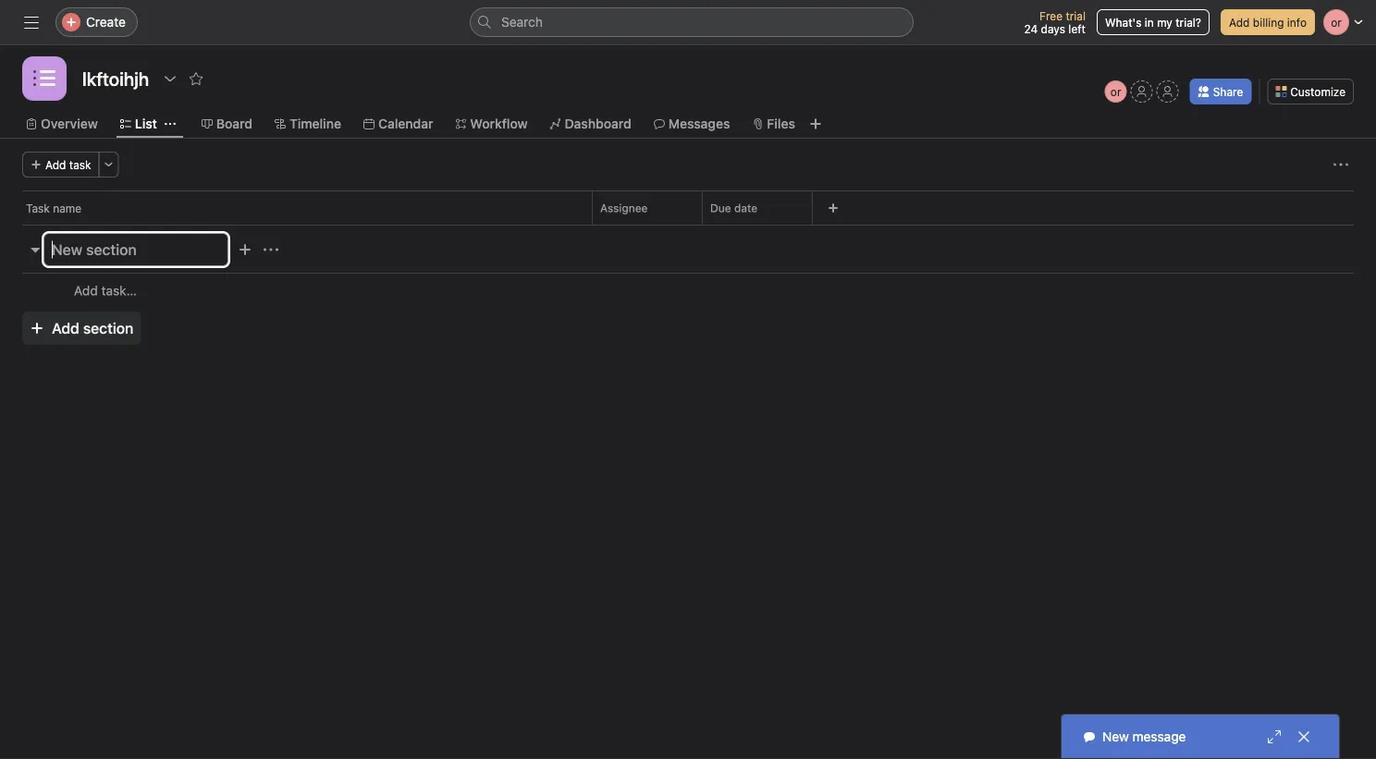 Task type: vqa. For each thing, say whether or not it's contained in the screenshot.
HEADER IMPORTANT INFORMATION tree grid
no



Task type: describe. For each thing, give the bounding box(es) containing it.
task…
[[101, 283, 137, 298]]

files
[[767, 116, 796, 131]]

customize button
[[1268, 79, 1354, 105]]

add for add task
[[45, 158, 66, 171]]

messages link
[[654, 114, 730, 134]]

info
[[1288, 16, 1307, 29]]

left
[[1069, 22, 1086, 35]]

date
[[734, 202, 758, 215]]

row down due
[[22, 224, 1354, 226]]

more section actions image
[[264, 242, 278, 257]]

add a task to this section image
[[238, 242, 253, 257]]

add field image
[[828, 203, 839, 214]]

expand sidebar image
[[24, 15, 39, 30]]

share button
[[1190, 79, 1252, 105]]

workflow link
[[456, 114, 528, 134]]

or button
[[1105, 80, 1127, 103]]

add to starred image
[[189, 71, 204, 86]]

section
[[83, 320, 134, 337]]

dashboard
[[565, 116, 632, 131]]

trial
[[1066, 9, 1086, 22]]

add task… button
[[74, 281, 137, 301]]

add task…
[[74, 283, 137, 298]]

timeline
[[290, 116, 341, 131]]

search button
[[470, 7, 914, 37]]

name
[[53, 202, 81, 215]]

board link
[[202, 114, 253, 134]]

free
[[1040, 9, 1063, 22]]

billing
[[1253, 16, 1285, 29]]

add billing info button
[[1221, 9, 1316, 35]]

add task button
[[22, 152, 100, 178]]

add for add section
[[52, 320, 79, 337]]

add tab image
[[808, 117, 823, 131]]

1 horizontal spatial more actions image
[[1334, 157, 1349, 172]]

task
[[69, 158, 91, 171]]



Task type: locate. For each thing, give the bounding box(es) containing it.
list link
[[120, 114, 157, 134]]

add left section
[[52, 320, 79, 337]]

trial?
[[1176, 16, 1202, 29]]

New section text field
[[43, 233, 229, 266]]

customize
[[1291, 85, 1346, 98]]

add section button
[[22, 312, 141, 345]]

add inside button
[[52, 320, 79, 337]]

assignee
[[600, 202, 648, 215]]

add left the task
[[45, 158, 66, 171]]

task
[[26, 202, 50, 215]]

files link
[[752, 114, 796, 134]]

overview link
[[26, 114, 98, 134]]

list
[[135, 116, 157, 131]]

due date
[[710, 202, 758, 215]]

row
[[0, 191, 1377, 225], [22, 224, 1354, 226]]

row up add task… row
[[0, 191, 1377, 225]]

add task… row
[[0, 273, 1377, 308]]

add for add task…
[[74, 283, 98, 298]]

add task
[[45, 158, 91, 171]]

show options image
[[163, 71, 178, 86]]

tab actions image
[[164, 118, 176, 130]]

list image
[[33, 68, 56, 90]]

workflow
[[470, 116, 528, 131]]

collapse task list for this section image
[[28, 242, 43, 257]]

search list box
[[470, 7, 914, 37]]

add inside row
[[74, 283, 98, 298]]

more actions image
[[1334, 157, 1349, 172], [103, 159, 114, 170]]

create
[[86, 14, 126, 30]]

search
[[501, 14, 543, 30]]

row containing task name
[[0, 191, 1377, 225]]

show options image
[[786, 203, 797, 214]]

messages
[[669, 116, 730, 131]]

add billing info
[[1229, 16, 1307, 29]]

my
[[1157, 16, 1173, 29]]

None text field
[[78, 62, 154, 95]]

days
[[1041, 22, 1066, 35]]

calendar link
[[364, 114, 433, 134]]

task name
[[26, 202, 81, 215]]

overview
[[41, 116, 98, 131]]

add
[[1229, 16, 1250, 29], [45, 158, 66, 171], [74, 283, 98, 298], [52, 320, 79, 337]]

what's in my trial? button
[[1097, 9, 1210, 35]]

0 horizontal spatial more actions image
[[103, 159, 114, 170]]

new message
[[1103, 729, 1186, 745]]

create button
[[56, 7, 138, 37]]

dashboard link
[[550, 114, 632, 134]]

add section
[[52, 320, 134, 337]]

share
[[1213, 85, 1244, 98]]

free trial 24 days left
[[1024, 9, 1086, 35]]

add left billing
[[1229, 16, 1250, 29]]

what's
[[1105, 16, 1142, 29]]

what's in my trial?
[[1105, 16, 1202, 29]]

close image
[[1297, 730, 1312, 745]]

expand new message image
[[1267, 730, 1282, 745]]

more actions image right the task
[[103, 159, 114, 170]]

timeline link
[[275, 114, 341, 134]]

due
[[710, 202, 731, 215]]

24
[[1024, 22, 1038, 35]]

or
[[1111, 85, 1122, 98]]

calendar
[[378, 116, 433, 131]]

more actions image down 'customize'
[[1334, 157, 1349, 172]]

add left task…
[[74, 283, 98, 298]]

add for add billing info
[[1229, 16, 1250, 29]]

in
[[1145, 16, 1154, 29]]

board
[[216, 116, 253, 131]]



